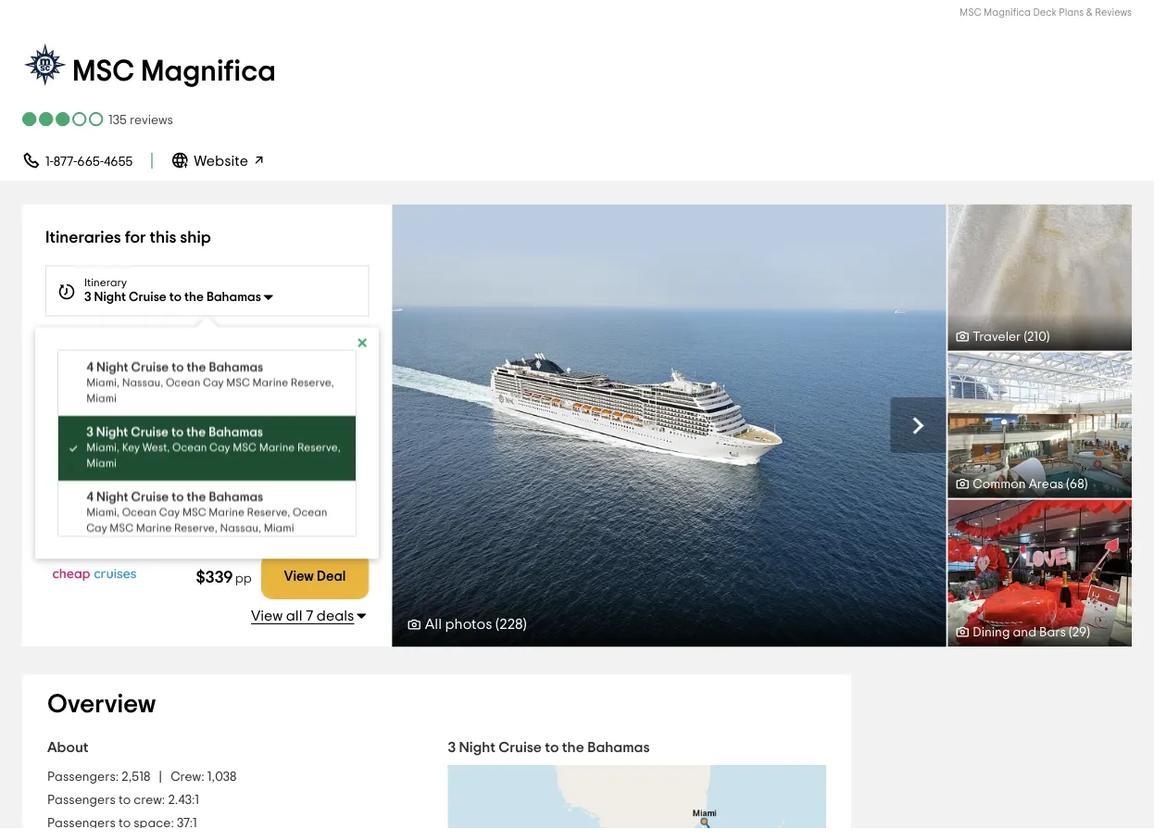 Task type: locate. For each thing, give the bounding box(es) containing it.
view
[[284, 513, 314, 527], [284, 569, 314, 583], [251, 608, 283, 623]]

0 vertical spatial view deal
[[284, 513, 346, 527]]

1 vertical spatial magnifica
[[141, 57, 276, 86]]

4 inside 4 night cruise to the bahamas miami, ocean cay msc marine reserve, ocean cay msc marine reserve, nassau, miami
[[86, 490, 94, 503]]

cay inside "route miami, key west, ocean cay msc marine reserve, miami"
[[218, 421, 242, 434]]

common areas ( 68 )
[[973, 478, 1088, 491]]

4 inside 4 night cruise to the bahamas miami, nassau, ocean cay msc marine reserve, miami
[[86, 361, 94, 374]]

1 horizontal spatial nassau,
[[220, 522, 261, 534]]

dining and bars ( 29 )
[[973, 626, 1090, 639]]

cruise inside 4 night cruise to the bahamas miami, ocean cay msc marine reserve, ocean cay msc marine reserve, nassau, miami
[[131, 490, 169, 503]]

2 vertical spatial view
[[251, 608, 283, 623]]

passengers:
[[47, 770, 119, 783]]

0 vertical spatial nassau,
[[122, 377, 163, 388]]

1,038
[[207, 770, 237, 783]]

1 4 from the top
[[86, 361, 94, 374]]

bahamas inside 4 night cruise to the bahamas miami, ocean cay msc marine reserve, ocean cay msc marine reserve, nassau, miami
[[209, 490, 263, 503]]

$169 $109 pp
[[197, 501, 252, 526]]

west,
[[140, 421, 172, 434], [142, 442, 170, 453]]

1-877-665-4655 link
[[22, 151, 133, 169]]

0 vertical spatial west,
[[140, 421, 172, 434]]

magnifica up the reviews
[[141, 57, 276, 86]]

4 for 4 night cruise to the bahamas miami, ocean cay msc marine reserve, ocean cay msc marine reserve, nassau, miami
[[86, 490, 94, 503]]

to inside 4 night cruise to the bahamas miami, nassau, ocean cay msc marine reserve, miami
[[172, 361, 184, 374]]

miami, inside 4 night cruise to the bahamas miami, ocean cay msc marine reserve, ocean cay msc marine reserve, nassau, miami
[[86, 507, 120, 518]]

night inside 3 night cruise to the bahamas miami, key west, ocean cay msc marine reserve, miami
[[96, 426, 128, 439]]

cruise inside 3 night cruise to the bahamas miami, key west, ocean cay msc marine reserve, miami
[[131, 426, 169, 439]]

nassau,
[[122, 377, 163, 388], [220, 522, 261, 534]]

cruise inside 4 night cruise to the bahamas miami, nassau, ocean cay msc marine reserve, miami
[[131, 361, 169, 374]]

0 vertical spatial pp
[[235, 513, 252, 526]]

date
[[139, 342, 163, 353]]

deal
[[317, 513, 346, 527], [317, 569, 346, 583]]

(
[[1024, 330, 1027, 343], [1066, 478, 1070, 491], [496, 617, 499, 632], [1069, 626, 1072, 639]]

bahamas up $109 at the bottom left of the page
[[209, 490, 263, 503]]

the
[[184, 290, 204, 303], [187, 361, 206, 374], [186, 426, 206, 439], [187, 490, 206, 503], [562, 740, 584, 755]]

reserve,
[[291, 377, 334, 388], [149, 434, 200, 447], [297, 442, 341, 453], [247, 507, 290, 518], [174, 522, 218, 534]]

view deal for pp
[[284, 569, 346, 583]]

$109
[[197, 510, 233, 526]]

key
[[116, 421, 137, 434], [122, 442, 140, 453]]

view up view all 7 deals
[[284, 569, 314, 583]]

)
[[1046, 330, 1050, 343], [1084, 478, 1088, 491], [523, 617, 527, 632], [1087, 626, 1090, 639]]

the up the map for this itinerary is not available at this time. image
[[562, 740, 584, 755]]

0 vertical spatial 4
[[86, 361, 94, 374]]

magnifica left the deck
[[984, 7, 1031, 18]]

3 night cruise to the bahamas
[[84, 290, 261, 303], [448, 740, 650, 755]]

view right $169 $109 pp
[[284, 513, 314, 527]]

miami,
[[86, 377, 120, 388], [74, 421, 113, 434], [86, 442, 120, 453], [86, 507, 120, 518]]

665-
[[77, 155, 104, 168]]

west, up 4 night cruise to the bahamas miami, ocean cay msc marine reserve, ocean cay msc marine reserve, nassau, miami
[[142, 442, 170, 453]]

4655
[[104, 155, 133, 168]]

cruise
[[129, 290, 167, 303], [131, 361, 169, 374], [131, 426, 169, 439], [131, 490, 169, 503], [499, 740, 542, 755]]

the up $109 at the bottom left of the page
[[187, 490, 206, 503]]

the for cay
[[187, 361, 206, 374]]

key down friday,
[[116, 421, 137, 434]]

itinerary
[[84, 277, 127, 289]]

) right areas
[[1084, 478, 1088, 491]]

night inside 4 night cruise to the bahamas miami, nassau, ocean cay msc marine reserve, miami
[[96, 361, 128, 374]]

reserve, inside 3 night cruise to the bahamas miami, key west, ocean cay msc marine reserve, miami
[[297, 442, 341, 453]]

$339
[[196, 569, 233, 586]]

the for msc
[[187, 490, 206, 503]]

all
[[425, 617, 442, 632]]

4 for 4 night cruise to the bahamas miami, nassau, ocean cay msc marine reserve, miami
[[86, 361, 94, 374]]

ocean right $169 at bottom left
[[293, 507, 327, 518]]

1 pp from the top
[[235, 513, 252, 526]]

877-
[[54, 155, 77, 168]]

cruise for key
[[131, 426, 169, 439]]

bahamas down ship
[[206, 290, 261, 303]]

1 horizontal spatial 3 night cruise to the bahamas
[[448, 740, 650, 755]]

bahamas up the map for this itinerary is not available at this time. image
[[587, 740, 650, 755]]

view deal for $109
[[284, 513, 346, 527]]

$339 pp
[[196, 569, 252, 586]]

night for nassau,
[[96, 361, 128, 374]]

deal for pp
[[317, 569, 346, 583]]

ocean inside 3 night cruise to the bahamas miami, key west, ocean cay msc marine reserve, miami
[[172, 442, 207, 453]]

3 of 5 bubbles image
[[22, 110, 106, 127]]

the inside 3 night cruise to the bahamas miami, key west, ocean cay msc marine reserve, miami
[[186, 426, 206, 439]]

0 horizontal spatial magnifica
[[141, 57, 276, 86]]

msc
[[960, 7, 982, 18], [72, 57, 134, 86], [226, 377, 250, 388], [74, 434, 102, 447], [233, 442, 257, 453], [182, 507, 206, 518], [110, 522, 133, 534]]

miami up route on the left
[[86, 393, 117, 404]]

0 vertical spatial 3 night cruise to the bahamas
[[84, 290, 261, 303]]

68
[[1070, 478, 1084, 491]]

for
[[125, 229, 146, 245]]

cay
[[203, 377, 224, 388], [218, 421, 242, 434], [209, 442, 230, 453], [159, 507, 180, 518], [86, 522, 107, 534]]

1 view deal from the top
[[284, 513, 346, 527]]

4
[[86, 361, 94, 374], [86, 490, 94, 503]]

night inside 4 night cruise to the bahamas miami, ocean cay msc marine reserve, ocean cay msc marine reserve, nassau, miami
[[96, 490, 128, 503]]

miami right $169 $109 pp
[[264, 522, 294, 534]]

view
[[678, 416, 715, 435]]

4 down route on the left
[[86, 490, 94, 503]]

msc inside 4 night cruise to the bahamas miami, nassau, ocean cay msc marine reserve, miami
[[226, 377, 250, 388]]

bahamas inside 3 night cruise to the bahamas miami, key west, ocean cay msc marine reserve, miami
[[209, 426, 263, 439]]

msc magnifica deck plans & reviews
[[960, 7, 1132, 18]]

bahamas inside 4 night cruise to the bahamas miami, nassau, ocean cay msc marine reserve, miami
[[209, 361, 263, 374]]

night
[[94, 290, 126, 303], [96, 361, 128, 374], [96, 426, 128, 439], [96, 490, 128, 503], [459, 740, 496, 755]]

itineraries
[[45, 229, 121, 245]]

marine inside "route miami, key west, ocean cay msc marine reserve, miami"
[[105, 434, 147, 447]]

reviews
[[130, 113, 173, 126]]

view all 7 deals
[[251, 608, 354, 623]]

west, inside "route miami, key west, ocean cay msc marine reserve, miami"
[[140, 421, 172, 434]]

miami, inside 4 night cruise to the bahamas miami, nassau, ocean cay msc marine reserve, miami
[[86, 377, 120, 388]]

1 vertical spatial west,
[[142, 442, 170, 453]]

ocean
[[166, 377, 200, 388], [175, 421, 215, 434], [172, 442, 207, 453], [122, 507, 157, 518], [293, 507, 327, 518]]

3
[[84, 290, 91, 303], [86, 426, 93, 439], [448, 740, 456, 755]]

bahamas for marine
[[209, 490, 263, 503]]

deal for $109
[[317, 513, 346, 527]]

the map for this itinerary is not available at this time. image
[[448, 765, 826, 829]]

( right 'traveler'
[[1024, 330, 1027, 343]]

4 night cruise to the bahamas miami, nassau, ocean cay msc marine reserve, miami
[[86, 361, 334, 404]]

135 reviews
[[108, 113, 173, 126]]

cruise for ocean
[[131, 490, 169, 503]]

( right photos
[[496, 617, 499, 632]]

night for ocean
[[96, 490, 128, 503]]

pp down $169 at bottom left
[[235, 513, 252, 526]]

to
[[169, 290, 182, 303], [172, 361, 184, 374], [171, 426, 184, 439], [172, 490, 184, 503], [545, 740, 559, 755], [118, 793, 131, 806]]

the inside 4 night cruise to the bahamas miami, ocean cay msc marine reserve, ocean cay msc marine reserve, nassau, miami
[[187, 490, 206, 503]]

ocean up 4 night cruise to the bahamas miami, ocean cay msc marine reserve, ocean cay msc marine reserve, nassau, miami
[[172, 442, 207, 453]]

route
[[72, 404, 112, 419]]

view deal right $169 $109 pp
[[284, 513, 346, 527]]

0 vertical spatial deal
[[317, 513, 346, 527]]

ship
[[180, 229, 211, 245]]

pp right $339
[[235, 572, 252, 585]]

0 vertical spatial magnifica
[[984, 7, 1031, 18]]

1 horizontal spatial magnifica
[[984, 7, 1031, 18]]

and
[[1013, 626, 1037, 639]]

ocean down 4 night cruise to the bahamas miami, nassau, ocean cay msc marine reserve, miami
[[175, 421, 215, 434]]

1 vertical spatial key
[[122, 442, 140, 453]]

marine
[[252, 377, 288, 388], [105, 434, 147, 447], [259, 442, 295, 453], [209, 507, 244, 518], [136, 522, 172, 534]]

1 vertical spatial pp
[[235, 572, 252, 585]]

0 horizontal spatial nassau,
[[122, 377, 163, 388]]

to inside 3 night cruise to the bahamas miami, key west, ocean cay msc marine reserve, miami
[[171, 426, 184, 439]]

the inside 4 night cruise to the bahamas miami, nassau, ocean cay msc marine reserve, miami
[[187, 361, 206, 374]]

3 inside 3 night cruise to the bahamas miami, key west, ocean cay msc marine reserve, miami
[[86, 426, 93, 439]]

12/08/23
[[126, 355, 177, 368]]

view for $109
[[284, 513, 314, 527]]

1 vertical spatial 3 night cruise to the bahamas
[[448, 740, 650, 755]]

bahamas up 3 night cruise to the bahamas miami, key west, ocean cay msc marine reserve, miami
[[209, 361, 263, 374]]

1 deal from the top
[[317, 513, 346, 527]]

) right 'traveler'
[[1046, 330, 1050, 343]]

departure
[[84, 342, 137, 353]]

traveler
[[973, 330, 1021, 343]]

miami down 4 night cruise to the bahamas miami, nassau, ocean cay msc marine reserve, miami
[[203, 434, 238, 447]]

miami, inside 3 night cruise to the bahamas miami, key west, ocean cay msc marine reserve, miami
[[86, 442, 120, 453]]

magnifica
[[984, 7, 1031, 18], [141, 57, 276, 86]]

2 4 from the top
[[86, 490, 94, 503]]

magnifica for msc magnifica
[[141, 57, 276, 86]]

areas
[[1029, 478, 1063, 491]]

view deal
[[284, 513, 346, 527], [284, 569, 346, 583]]

miami
[[86, 393, 117, 404], [203, 434, 238, 447], [86, 458, 117, 469], [264, 522, 294, 534]]

0 vertical spatial key
[[116, 421, 137, 434]]

the right 12/08/23
[[187, 361, 206, 374]]

deals
[[317, 608, 354, 623]]

1-877-665-4655
[[45, 155, 133, 168]]

|
[[159, 770, 162, 783]]

reserve, inside "route miami, key west, ocean cay msc marine reserve, miami"
[[149, 434, 200, 447]]

crew:
[[171, 770, 204, 783]]

msc inside 3 night cruise to the bahamas miami, key west, ocean cay msc marine reserve, miami
[[233, 442, 257, 453]]

photos
[[445, 617, 492, 632]]

key inside "route miami, key west, ocean cay msc marine reserve, miami"
[[116, 421, 137, 434]]

miami, for 3 night cruise to the bahamas miami, key west, ocean cay msc marine reserve, miami
[[86, 442, 120, 453]]

nassau, inside 4 night cruise to the bahamas miami, ocean cay msc marine reserve, ocean cay msc marine reserve, nassau, miami
[[220, 522, 261, 534]]

bahamas down 4 night cruise to the bahamas miami, nassau, ocean cay msc marine reserve, miami
[[209, 426, 263, 439]]

reserve, inside 4 night cruise to the bahamas miami, nassau, ocean cay msc marine reserve, miami
[[291, 377, 334, 388]]

miami, for 4 night cruise to the bahamas miami, nassau, ocean cay msc marine reserve, miami
[[86, 377, 120, 388]]

1 vertical spatial nassau,
[[220, 522, 261, 534]]

1 vertical spatial view deal
[[284, 569, 346, 583]]

135
[[108, 113, 127, 126]]

the down 4 night cruise to the bahamas miami, nassau, ocean cay msc marine reserve, miami
[[186, 426, 206, 439]]

west, inside 3 night cruise to the bahamas miami, key west, ocean cay msc marine reserve, miami
[[142, 442, 170, 453]]

view left all
[[251, 608, 283, 623]]

1 vertical spatial 4
[[86, 490, 94, 503]]

0 horizontal spatial 3 night cruise to the bahamas
[[84, 290, 261, 303]]

1 vertical spatial view
[[284, 569, 314, 583]]

miami down route on the left
[[86, 458, 117, 469]]

marine inside 3 night cruise to the bahamas miami, key west, ocean cay msc marine reserve, miami
[[259, 442, 295, 453]]

4 down departure
[[86, 361, 94, 374]]

view for pp
[[284, 569, 314, 583]]

ocean down 12/08/23
[[166, 377, 200, 388]]

key down 12/08/23
[[122, 442, 140, 453]]

view deal up "7"
[[284, 569, 346, 583]]

nassau, down $169 at bottom left
[[220, 522, 261, 534]]

1 vertical spatial 3
[[86, 426, 93, 439]]

nassau, down 12/08/23
[[122, 377, 163, 388]]

3 night cruise to the bahamas miami, key west, ocean cay msc marine reserve, miami
[[86, 426, 341, 469]]

this
[[150, 229, 176, 245]]

bahamas
[[206, 290, 261, 303], [209, 361, 263, 374], [209, 426, 263, 439], [209, 490, 263, 503], [587, 740, 650, 755]]

pp
[[235, 513, 252, 526], [235, 572, 252, 585]]

ocean left $109 at the bottom left of the page
[[122, 507, 157, 518]]

msc magnifica
[[72, 57, 276, 86]]

plans
[[1059, 7, 1084, 18]]

2 pp from the top
[[235, 572, 252, 585]]

1 vertical spatial deal
[[317, 569, 346, 583]]

0 vertical spatial view
[[284, 513, 314, 527]]

2 view deal from the top
[[284, 569, 346, 583]]

west, down 12/08/23
[[140, 421, 172, 434]]

2 deal from the top
[[317, 569, 346, 583]]



Task type: describe. For each thing, give the bounding box(es) containing it.
miami inside 4 night cruise to the bahamas miami, nassau, ocean cay msc marine reserve, miami
[[86, 393, 117, 404]]

magnifica for msc magnifica deck plans & reviews
[[984, 7, 1031, 18]]

cay inside 4 night cruise to the bahamas miami, nassau, ocean cay msc marine reserve, miami
[[203, 377, 224, 388]]

2 vertical spatial 3
[[448, 740, 456, 755]]

4 night cruise to the bahamas miami, ocean cay msc marine reserve, ocean cay msc marine reserve, nassau, miami
[[86, 490, 327, 534]]

) right bars
[[1087, 626, 1090, 639]]

all
[[286, 608, 302, 623]]

:1
[[192, 793, 199, 806]]

the down ship
[[184, 290, 204, 303]]

msc inside "route miami, key west, ocean cay msc marine reserve, miami"
[[74, 434, 102, 447]]

itineraries for this ship
[[45, 229, 211, 245]]

( right bars
[[1069, 626, 1072, 639]]

miami, for 4 night cruise to the bahamas miami, ocean cay msc marine reserve, ocean cay msc marine reserve, nassau, miami
[[86, 507, 120, 518]]

bahamas for cay
[[209, 426, 263, 439]]

passengers to crew: 2.43 :1
[[47, 793, 199, 806]]

marine inside 4 night cruise to the bahamas miami, nassau, ocean cay msc marine reserve, miami
[[252, 377, 288, 388]]

) right photos
[[523, 617, 527, 632]]

full view
[[646, 416, 715, 435]]

7
[[306, 608, 313, 623]]

miami, inside "route miami, key west, ocean cay msc marine reserve, miami"
[[74, 421, 113, 434]]

key inside 3 night cruise to the bahamas miami, key west, ocean cay msc marine reserve, miami
[[122, 442, 140, 453]]

2,518
[[122, 770, 150, 783]]

miami inside 3 night cruise to the bahamas miami, key west, ocean cay msc marine reserve, miami
[[86, 458, 117, 469]]

29
[[1072, 626, 1087, 639]]

0 vertical spatial 3
[[84, 290, 91, 303]]

miami inside "route miami, key west, ocean cay msc marine reserve, miami"
[[203, 434, 238, 447]]

traveler ( 210 )
[[973, 330, 1050, 343]]

dining
[[973, 626, 1010, 639]]

pp inside $169 $109 pp
[[235, 513, 252, 526]]

228
[[499, 617, 523, 632]]

common
[[973, 478, 1026, 491]]

nassau, inside 4 night cruise to the bahamas miami, nassau, ocean cay msc marine reserve, miami
[[122, 377, 163, 388]]

night for key
[[96, 426, 128, 439]]

1-
[[45, 155, 54, 168]]

about
[[47, 740, 88, 755]]

pp inside $339 pp
[[235, 572, 252, 585]]

crew:
[[134, 793, 165, 806]]

friday,
[[84, 355, 123, 368]]

2.43
[[168, 793, 192, 806]]

full
[[646, 416, 674, 435]]

bars
[[1039, 626, 1066, 639]]

ocean inside 4 night cruise to the bahamas miami, nassau, ocean cay msc marine reserve, miami
[[166, 377, 200, 388]]

overview
[[47, 691, 156, 717]]

&
[[1086, 7, 1093, 18]]

all photos ( 228 )
[[425, 617, 527, 632]]

reviews
[[1095, 7, 1132, 18]]

website
[[194, 153, 251, 168]]

deck
[[1033, 7, 1057, 18]]

$169
[[229, 501, 252, 512]]

bahamas for msc
[[209, 361, 263, 374]]

the for ocean
[[186, 426, 206, 439]]

ocean inside "route miami, key west, ocean cay msc marine reserve, miami"
[[175, 421, 215, 434]]

departure date friday, 12/08/23
[[84, 342, 177, 368]]

miami inside 4 night cruise to the bahamas miami, ocean cay msc marine reserve, ocean cay msc marine reserve, nassau, miami
[[264, 522, 294, 534]]

route miami, key west, ocean cay msc marine reserve, miami
[[72, 404, 242, 447]]

cay inside 3 night cruise to the bahamas miami, key west, ocean cay msc marine reserve, miami
[[209, 442, 230, 453]]

passengers
[[47, 793, 116, 806]]

cruise for nassau,
[[131, 361, 169, 374]]

( right areas
[[1066, 478, 1070, 491]]

passengers: 2,518 | crew: 1,038
[[47, 770, 237, 783]]

210
[[1027, 330, 1046, 343]]

to inside 4 night cruise to the bahamas miami, ocean cay msc marine reserve, ocean cay msc marine reserve, nassau, miami
[[172, 490, 184, 503]]



Task type: vqa. For each thing, say whether or not it's contained in the screenshot.
Travel map
no



